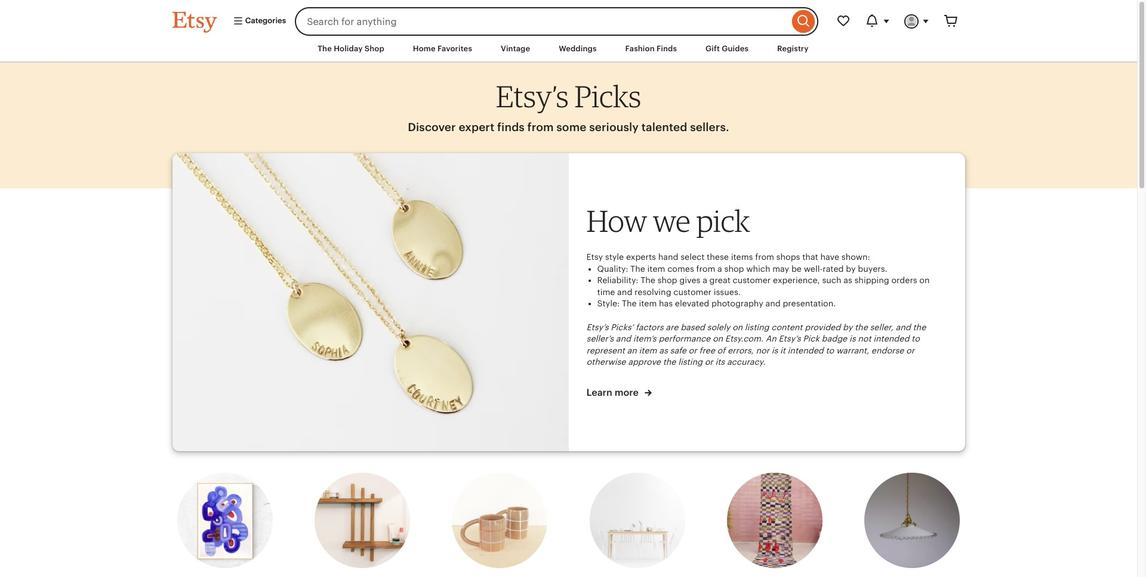 Task type: locate. For each thing, give the bounding box(es) containing it.
well-
[[804, 264, 823, 274]]

1 vertical spatial intended
[[788, 346, 824, 356]]

etsy's for etsy's picks
[[496, 78, 569, 115]]

0 vertical spatial shop
[[724, 264, 744, 274]]

etsy's down content
[[779, 334, 801, 344]]

shops
[[776, 252, 800, 262]]

as
[[844, 276, 852, 285], [659, 346, 668, 356]]

1 horizontal spatial customer
[[733, 276, 771, 285]]

menu bar containing the holiday shop
[[151, 36, 986, 63]]

to
[[912, 334, 920, 344], [826, 346, 834, 356]]

0 horizontal spatial listing
[[678, 358, 703, 367]]

orders
[[891, 276, 917, 285]]

items
[[731, 252, 753, 262]]

1 horizontal spatial the
[[855, 323, 868, 332]]

is
[[849, 334, 856, 344], [772, 346, 778, 356]]

shown:
[[842, 252, 870, 262]]

resolving
[[635, 288, 671, 297]]

0 horizontal spatial from
[[527, 121, 554, 134]]

is up warrant,
[[849, 334, 856, 344]]

warrant,
[[836, 346, 869, 356]]

the right the style: on the right bottom of the page
[[622, 299, 637, 309]]

on down 'solely' on the right of page
[[713, 334, 723, 344]]

1 vertical spatial by
[[843, 323, 853, 332]]

0 vertical spatial as
[[844, 276, 852, 285]]

style
[[605, 252, 624, 262]]

categories button
[[224, 11, 291, 32]]

are
[[666, 323, 678, 332]]

may
[[772, 264, 789, 274]]

customer up elevated
[[673, 288, 712, 297]]

some
[[556, 121, 586, 134]]

Search for anything text field
[[295, 7, 789, 36]]

shop
[[724, 264, 744, 274], [658, 276, 677, 285]]

0 horizontal spatial or
[[689, 346, 697, 356]]

the up not
[[855, 323, 868, 332]]

0 vertical spatial is
[[849, 334, 856, 344]]

1 horizontal spatial is
[[849, 334, 856, 344]]

by up the badge
[[843, 323, 853, 332]]

as right such
[[844, 276, 852, 285]]

1 vertical spatial etsy's
[[586, 323, 609, 332]]

has
[[659, 299, 673, 309]]

vintage link
[[492, 38, 539, 60]]

the right seller,
[[913, 323, 926, 332]]

2 horizontal spatial etsy's
[[779, 334, 801, 344]]

as left the 'safe' on the right of the page
[[659, 346, 668, 356]]

0 horizontal spatial etsy's
[[496, 78, 569, 115]]

etsy's up seller's
[[586, 323, 609, 332]]

shop down items
[[724, 264, 744, 274]]

1 horizontal spatial intended
[[873, 334, 909, 344]]

approve
[[628, 358, 661, 367]]

to down the badge
[[826, 346, 834, 356]]

gift guides
[[706, 44, 749, 53]]

0 vertical spatial item
[[647, 264, 665, 274]]

0 vertical spatial etsy's
[[496, 78, 569, 115]]

None search field
[[295, 7, 818, 36]]

1 horizontal spatial a
[[718, 264, 722, 274]]

listing up etsy.com.
[[745, 323, 769, 332]]

1 vertical spatial as
[[659, 346, 668, 356]]

from down these
[[696, 264, 715, 274]]

the up resolving at right
[[641, 276, 655, 285]]

quality:
[[597, 264, 628, 274]]

have
[[820, 252, 839, 262]]

intended down pick
[[788, 346, 824, 356]]

categories
[[243, 16, 286, 25]]

0 horizontal spatial as
[[659, 346, 668, 356]]

0 vertical spatial on
[[919, 276, 930, 285]]

item down resolving at right
[[639, 299, 657, 309]]

provided
[[805, 323, 841, 332]]

the holiday shop
[[318, 44, 384, 53]]

reliability:
[[597, 276, 638, 285]]

1 horizontal spatial listing
[[745, 323, 769, 332]]

2 horizontal spatial on
[[919, 276, 930, 285]]

photography
[[712, 299, 763, 309]]

we
[[653, 203, 690, 240]]

more
[[615, 387, 639, 399]]

from up the which
[[755, 252, 774, 262]]

from
[[527, 121, 554, 134], [755, 252, 774, 262], [696, 264, 715, 274]]

1 vertical spatial item
[[639, 299, 657, 309]]

0 horizontal spatial customer
[[673, 288, 712, 297]]

weddings
[[559, 44, 597, 53]]

intended up endorse at the right bottom
[[873, 334, 909, 344]]

weddings link
[[550, 38, 606, 60]]

of
[[717, 346, 725, 356]]

a up great
[[718, 264, 722, 274]]

etsy's
[[496, 78, 569, 115], [586, 323, 609, 332], [779, 334, 801, 344]]

fashion
[[625, 44, 655, 53]]

item down hand
[[647, 264, 665, 274]]

experts
[[626, 252, 656, 262]]

gives
[[679, 276, 700, 285]]

menu bar
[[151, 36, 986, 63]]

pick
[[803, 334, 819, 344]]

safe
[[670, 346, 686, 356]]

intended
[[873, 334, 909, 344], [788, 346, 824, 356]]

2 vertical spatial item
[[639, 346, 657, 356]]

and right seller,
[[896, 323, 911, 332]]

the down the 'safe' on the right of the page
[[663, 358, 676, 367]]

the
[[318, 44, 332, 53], [630, 264, 645, 274], [641, 276, 655, 285], [622, 299, 637, 309]]

the inside menu bar
[[318, 44, 332, 53]]

0 horizontal spatial to
[[826, 346, 834, 356]]

registry
[[777, 44, 809, 53]]

0 vertical spatial intended
[[873, 334, 909, 344]]

content
[[771, 323, 803, 332]]

2 horizontal spatial the
[[913, 323, 926, 332]]

1 vertical spatial from
[[755, 252, 774, 262]]

based
[[681, 323, 705, 332]]

1 horizontal spatial or
[[705, 358, 713, 367]]

0 vertical spatial by
[[846, 264, 856, 274]]

or
[[689, 346, 697, 356], [906, 346, 915, 356], [705, 358, 713, 367]]

etsy's up finds on the top left
[[496, 78, 569, 115]]

finds
[[497, 121, 525, 134]]

1 vertical spatial to
[[826, 346, 834, 356]]

accuracy.
[[727, 358, 765, 367]]

to right not
[[912, 334, 920, 344]]

1 horizontal spatial on
[[732, 323, 743, 332]]

free
[[699, 346, 715, 356]]

vintage
[[501, 44, 530, 53]]

discover expert finds from some seriously talented sellers.
[[408, 121, 729, 134]]

pick
[[696, 203, 750, 240]]

0 horizontal spatial a
[[703, 276, 707, 285]]

by down the shown:
[[846, 264, 856, 274]]

listing down the 'safe' on the right of the page
[[678, 358, 703, 367]]

a right the gives
[[703, 276, 707, 285]]

1 vertical spatial customer
[[673, 288, 712, 297]]

on
[[919, 276, 930, 285], [732, 323, 743, 332], [713, 334, 723, 344]]

on up etsy.com.
[[732, 323, 743, 332]]

0 horizontal spatial is
[[772, 346, 778, 356]]

or right endorse at the right bottom
[[906, 346, 915, 356]]

0 vertical spatial a
[[718, 264, 722, 274]]

1 vertical spatial shop
[[658, 276, 677, 285]]

customer
[[733, 276, 771, 285], [673, 288, 712, 297]]

item down "item's" at bottom
[[639, 346, 657, 356]]

learn more
[[586, 387, 641, 399]]

0 vertical spatial customer
[[733, 276, 771, 285]]

item's
[[633, 334, 656, 344]]

such
[[822, 276, 841, 285]]

main content
[[0, 63, 1137, 578]]

or left free
[[689, 346, 697, 356]]

from right finds on the top left
[[527, 121, 554, 134]]

2 vertical spatial from
[[696, 264, 715, 274]]

1 horizontal spatial to
[[912, 334, 920, 344]]

the down experts
[[630, 264, 645, 274]]

item
[[647, 264, 665, 274], [639, 299, 657, 309], [639, 346, 657, 356]]

1 vertical spatial is
[[772, 346, 778, 356]]

none search field inside categories banner
[[295, 7, 818, 36]]

2 horizontal spatial or
[[906, 346, 915, 356]]

customer down the which
[[733, 276, 771, 285]]

a
[[718, 264, 722, 274], [703, 276, 707, 285]]

categories banner
[[151, 0, 986, 36]]

represent
[[586, 346, 625, 356]]

is left it
[[772, 346, 778, 356]]

or left its
[[705, 358, 713, 367]]

experience,
[[773, 276, 820, 285]]

the left holiday
[[318, 44, 332, 53]]

on right orders
[[919, 276, 930, 285]]

1 horizontal spatial etsy's
[[586, 323, 609, 332]]

not
[[858, 334, 871, 344]]

1 horizontal spatial as
[[844, 276, 852, 285]]

0 horizontal spatial on
[[713, 334, 723, 344]]

be
[[791, 264, 802, 274]]

1 vertical spatial listing
[[678, 358, 703, 367]]

shop down comes
[[658, 276, 677, 285]]



Task type: vqa. For each thing, say whether or not it's contained in the screenshot.
Uplift Fund IMAGE
no



Task type: describe. For each thing, give the bounding box(es) containing it.
how we pick
[[586, 203, 750, 240]]

0 horizontal spatial intended
[[788, 346, 824, 356]]

errors,
[[728, 346, 754, 356]]

0 horizontal spatial shop
[[658, 276, 677, 285]]

style:
[[597, 299, 620, 309]]

badge
[[822, 334, 847, 344]]

1 horizontal spatial shop
[[724, 264, 744, 274]]

gift
[[706, 44, 720, 53]]

home favorites
[[413, 44, 472, 53]]

etsy's for etsy's picks' factors are based solely on listing content provided by the seller, and the seller's and item's performance on etsy.com. an etsy's pick badge is not intended to represent an item as safe or free of errors, nor is it intended to warrant, endorse or otherwise approve the listing or its accuracy.
[[586, 323, 609, 332]]

which
[[746, 264, 770, 274]]

rated
[[823, 264, 844, 274]]

1 horizontal spatial from
[[696, 264, 715, 274]]

how
[[586, 203, 647, 240]]

nor
[[756, 346, 769, 356]]

and up content
[[766, 299, 781, 309]]

1 vertical spatial a
[[703, 276, 707, 285]]

etsy.com.
[[725, 334, 763, 344]]

on inside etsy style experts hand select these items from shops that have shown: quality: the item comes from a shop which may be well-rated by buyers. reliability: the shop gives a great customer experience, such as shipping orders on time and resolving customer issues. style: the item has elevated photography and presentation.
[[919, 276, 930, 285]]

home
[[413, 44, 436, 53]]

shop
[[365, 44, 384, 53]]

seriously
[[589, 121, 639, 134]]

expert
[[459, 121, 494, 134]]

great
[[709, 276, 731, 285]]

main content containing etsy's picks
[[0, 63, 1137, 578]]

favorites
[[437, 44, 472, 53]]

elevated
[[675, 299, 709, 309]]

2 horizontal spatial from
[[755, 252, 774, 262]]

seller,
[[870, 323, 893, 332]]

shipping
[[854, 276, 889, 285]]

finds
[[657, 44, 677, 53]]

learn
[[586, 387, 612, 399]]

an
[[627, 346, 637, 356]]

talented
[[641, 121, 687, 134]]

etsy style experts hand select these items from shops that have shown: quality: the item comes from a shop which may be well-rated by buyers. reliability: the shop gives a great customer experience, such as shipping orders on time and resolving customer issues. style: the item has elevated photography and presentation.
[[586, 252, 930, 309]]

that
[[802, 252, 818, 262]]

issues.
[[714, 288, 741, 297]]

0 horizontal spatial the
[[663, 358, 676, 367]]

and down reliability:
[[617, 288, 632, 297]]

learn more image
[[172, 154, 569, 452]]

seller's
[[586, 334, 614, 344]]

discover
[[408, 121, 456, 134]]

endorse
[[871, 346, 904, 356]]

solely
[[707, 323, 730, 332]]

1 vertical spatial on
[[732, 323, 743, 332]]

its
[[715, 358, 725, 367]]

fashion finds link
[[616, 38, 686, 60]]

select
[[681, 252, 705, 262]]

holiday
[[334, 44, 363, 53]]

etsy's picks
[[496, 78, 641, 115]]

2 vertical spatial on
[[713, 334, 723, 344]]

factors
[[636, 323, 664, 332]]

it
[[780, 346, 785, 356]]

buyers.
[[858, 264, 887, 274]]

by inside the etsy's picks' factors are based solely on listing content provided by the seller, and the seller's and item's performance on etsy.com. an etsy's pick badge is not intended to represent an item as safe or free of errors, nor is it intended to warrant, endorse or otherwise approve the listing or its accuracy.
[[843, 323, 853, 332]]

0 vertical spatial to
[[912, 334, 920, 344]]

etsy's picks' factors are based solely on listing content provided by the seller, and the seller's and item's performance on etsy.com. an etsy's pick badge is not intended to represent an item as safe or free of errors, nor is it intended to warrant, endorse or otherwise approve the listing or its accuracy.
[[586, 323, 926, 367]]

sellers.
[[690, 121, 729, 134]]

0 vertical spatial listing
[[745, 323, 769, 332]]

etsy
[[586, 252, 603, 262]]

guides
[[722, 44, 749, 53]]

0 vertical spatial from
[[527, 121, 554, 134]]

as inside etsy style experts hand select these items from shops that have shown: quality: the item comes from a shop which may be well-rated by buyers. reliability: the shop gives a great customer experience, such as shipping orders on time and resolving customer issues. style: the item has elevated photography and presentation.
[[844, 276, 852, 285]]

as inside the etsy's picks' factors are based solely on listing content provided by the seller, and the seller's and item's performance on etsy.com. an etsy's pick badge is not intended to represent an item as safe or free of errors, nor is it intended to warrant, endorse or otherwise approve the listing or its accuracy.
[[659, 346, 668, 356]]

by inside etsy style experts hand select these items from shops that have shown: quality: the item comes from a shop which may be well-rated by buyers. reliability: the shop gives a great customer experience, such as shipping orders on time and resolving customer issues. style: the item has elevated photography and presentation.
[[846, 264, 856, 274]]

and down picks' at the bottom right of page
[[616, 334, 631, 344]]

time
[[597, 288, 615, 297]]

presentation.
[[783, 299, 836, 309]]

an
[[766, 334, 776, 344]]

2 vertical spatial etsy's
[[779, 334, 801, 344]]

fashion finds
[[625, 44, 677, 53]]

the holiday shop link
[[309, 38, 393, 60]]

item inside the etsy's picks' factors are based solely on listing content provided by the seller, and the seller's and item's performance on etsy.com. an etsy's pick badge is not intended to represent an item as safe or free of errors, nor is it intended to warrant, endorse or otherwise approve the listing or its accuracy.
[[639, 346, 657, 356]]

registry link
[[768, 38, 818, 60]]

learn more link
[[586, 387, 652, 400]]

picks'
[[611, 323, 633, 332]]

performance
[[659, 334, 710, 344]]

these
[[707, 252, 729, 262]]

picks
[[575, 78, 641, 115]]

home favorites link
[[404, 38, 481, 60]]

hand
[[658, 252, 678, 262]]

otherwise
[[586, 358, 626, 367]]

gift guides link
[[697, 38, 758, 60]]



